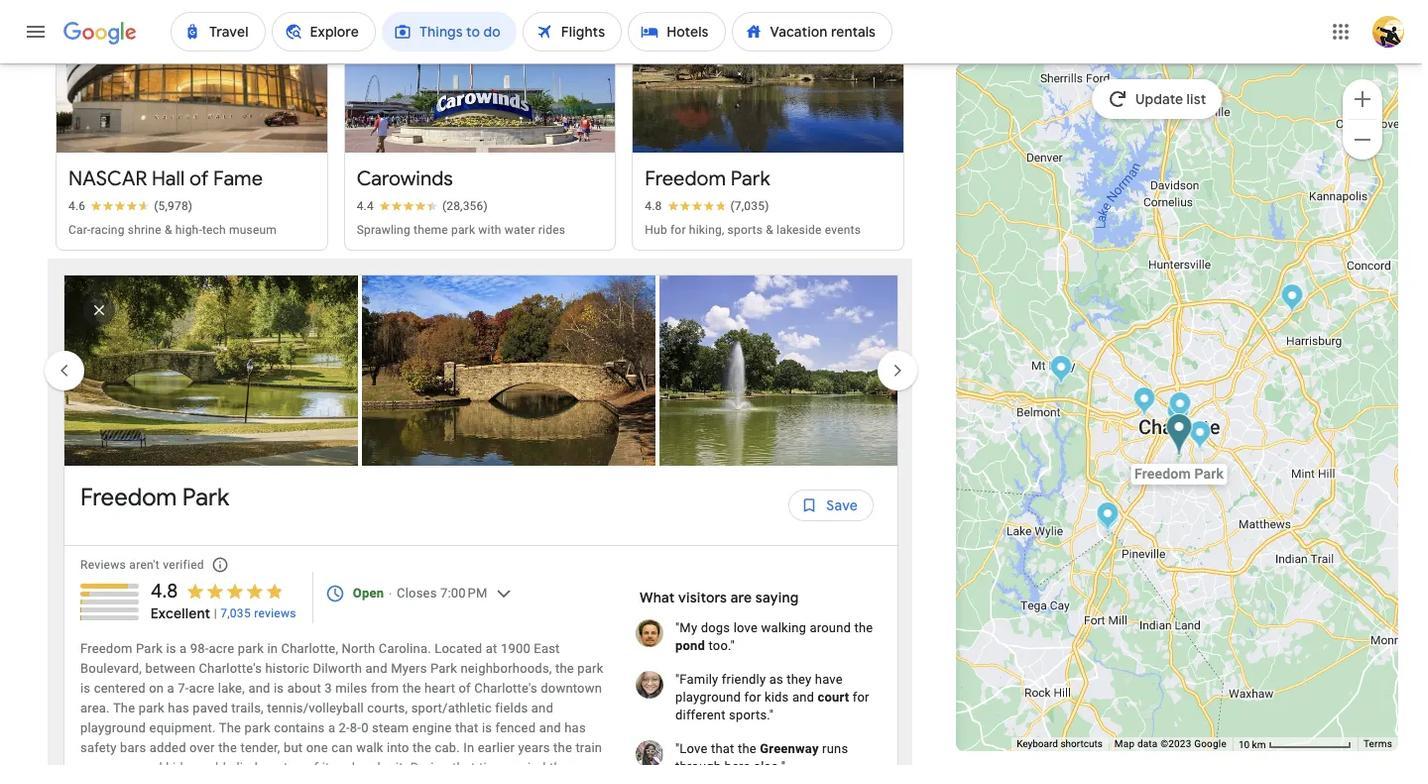 Task type: describe. For each thing, give the bounding box(es) containing it.
engine
[[412, 721, 452, 736]]

charlotte,
[[281, 642, 338, 657]]

terms
[[1364, 739, 1392, 750]]

10 km
[[1239, 739, 1268, 750]]

keyboard shortcuts
[[1017, 739, 1103, 750]]

1 horizontal spatial freedom park
[[645, 167, 770, 191]]

0 vertical spatial acre
[[209, 642, 235, 657]]

7,035 reviews link
[[220, 606, 296, 622]]

"family
[[675, 673, 719, 687]]

is up area. at left
[[80, 681, 91, 696]]

1 vertical spatial that
[[711, 742, 734, 757]]

under
[[358, 761, 392, 766]]

2 vertical spatial that
[[452, 761, 476, 766]]

reviews
[[254, 607, 296, 621]]

tech
[[202, 223, 226, 237]]

2 vertical spatial a
[[328, 721, 335, 736]]

0 vertical spatial on
[[149, 681, 164, 696]]

keyboard
[[1017, 739, 1058, 750]]

1 list item from the left
[[64, 276, 362, 466]]

4.4
[[357, 199, 374, 213]]

1 & from the left
[[165, 223, 172, 237]]

1900
[[501, 642, 531, 657]]

into
[[387, 741, 409, 756]]

park down the (28,356)
[[451, 223, 475, 237]]

east
[[534, 642, 560, 657]]

nascar hall of fame
[[68, 167, 263, 191]]

"family friendly as they have playground for kids and
[[675, 673, 843, 705]]

©2023
[[1161, 739, 1192, 750]]

is up between
[[166, 642, 176, 657]]

update list
[[1136, 90, 1207, 108]]

park up "downtown" in the bottom left of the page
[[577, 662, 603, 676]]

the inside "my dogs love walking around the pond too."
[[854, 621, 873, 636]]

98-
[[190, 642, 209, 657]]

from
[[371, 681, 399, 696]]

hall
[[152, 167, 185, 191]]

water
[[505, 223, 535, 237]]

1 vertical spatial of
[[459, 681, 471, 696]]

heart
[[424, 681, 455, 696]]

also."
[[754, 760, 786, 766]]

and down added
[[140, 761, 162, 766]]

park up equipment.
[[139, 701, 165, 716]]

but
[[284, 741, 303, 756]]

pond
[[675, 639, 705, 654]]

reviews aren't verified
[[80, 558, 204, 572]]

2 & from the left
[[766, 223, 774, 237]]

as
[[769, 673, 783, 687]]

(5,978)
[[154, 199, 193, 213]]

sports."
[[729, 708, 774, 723]]

freedom for second list item from right
[[80, 483, 177, 513]]

through
[[675, 760, 721, 766]]

park up tender,
[[245, 721, 270, 736]]

0 vertical spatial freedom
[[645, 167, 726, 191]]

carowinds
[[357, 167, 453, 191]]

during
[[410, 761, 449, 766]]

events
[[825, 223, 861, 237]]

can
[[331, 741, 353, 756]]

0 horizontal spatial for
[[670, 223, 686, 237]]

is down historic
[[274, 681, 284, 696]]

and right fields
[[531, 701, 553, 716]]

at
[[486, 642, 497, 657]]

charlotte motor speedway image
[[1281, 284, 1304, 316]]

paved
[[193, 701, 228, 716]]

in
[[267, 642, 278, 657]]

aren't
[[129, 558, 160, 572]]

freedom park is a 98-acre park in charlotte, north carolina. located at 1900 east boulevard, between charlotte's historic dilworth and myers park neighborhoods, the park is centered on a 7-acre lake, and is about 3 miles from the heart of charlotte's downtown area. the park has paved trails, tennis/volleyball courts, sport/athletic fields and playground equipment. the park contains a 2-8-0 steam engine that is fenced and has safety bars added over the tender, but one can walk into the cab. in earlier years the train was open and kids could climb on top of it and under it. during that time period
[[80, 642, 603, 766]]

map region
[[913, 0, 1421, 766]]

theme
[[414, 223, 448, 237]]

train
[[576, 741, 602, 756]]

lakeside
[[777, 223, 822, 237]]

4.8 out of 5 stars from 7,035 reviews image
[[645, 198, 769, 214]]

one
[[306, 741, 328, 756]]

north
[[342, 642, 375, 657]]

(28,356)
[[442, 199, 488, 213]]

4.8 for 4.8 out of 5 stars from 7,035 reviews image
[[645, 199, 662, 213]]

miles
[[335, 681, 367, 696]]

playground inside freedom park is a 98-acre park in charlotte, north carolina. located at 1900 east boulevard, between charlotte's historic dilworth and myers park neighborhoods, the park is centered on a 7-acre lake, and is about 3 miles from the heart of charlotte's downtown area. the park has paved trails, tennis/volleyball courts, sport/athletic fields and playground equipment. the park contains a 2-8-0 steam engine that is fenced and has safety bars added over the tender, but one can walk into the cab. in earlier years the train was open and kids could climb on top of it and under it. during that time period
[[80, 721, 146, 736]]

3
[[325, 681, 332, 696]]

1 vertical spatial has
[[565, 721, 586, 736]]

1 vertical spatial freedom park
[[80, 483, 229, 513]]

lake,
[[218, 681, 245, 696]]

2 list item from the left
[[362, 276, 660, 466]]

tennis/volleyball
[[267, 701, 364, 716]]

update list button
[[1092, 79, 1223, 119]]

excellent | 7,035 reviews
[[150, 605, 296, 623]]

"love
[[675, 742, 708, 757]]

0
[[361, 721, 369, 736]]

between
[[145, 662, 195, 676]]

could
[[194, 761, 226, 766]]

freedom for '4.8 out of 5 stars from 7,035 reviews. excellent.' element
[[80, 642, 133, 657]]

fields
[[495, 701, 528, 716]]

freedom park element
[[80, 482, 229, 530]]

the mint museum image
[[1189, 421, 1211, 453]]

the up could
[[218, 741, 237, 756]]

4.6 out of 5 stars from 5,978 reviews image
[[68, 198, 193, 214]]

it.
[[396, 761, 407, 766]]

3 list item from the left
[[660, 276, 957, 466]]

"love that the greenway
[[675, 742, 819, 757]]

u.s. national whitewater center image
[[1050, 355, 1073, 388]]

0 vertical spatial has
[[168, 701, 189, 716]]

4.4 out of 5 stars from 28,356 reviews image
[[357, 198, 488, 214]]

over
[[190, 741, 215, 756]]

8-
[[350, 721, 361, 736]]

verified
[[163, 558, 204, 572]]

closes
[[397, 586, 437, 601]]

and up trails,
[[248, 681, 270, 696]]

runs through here also."
[[675, 742, 848, 766]]

safety
[[80, 741, 117, 756]]

for inside for different sports."
[[853, 690, 870, 705]]

park up (7,035) at top right
[[731, 167, 770, 191]]

have
[[815, 673, 843, 687]]

was
[[80, 761, 104, 766]]

1 vertical spatial the
[[219, 721, 241, 736]]

dilworth
[[313, 662, 362, 676]]

4.8 for '4.8 out of 5 stars from 7,035 reviews. excellent.' element
[[150, 579, 178, 604]]

the left train
[[554, 741, 572, 756]]



Task type: locate. For each thing, give the bounding box(es) containing it.
cab.
[[435, 741, 460, 756]]

0 vertical spatial a
[[180, 642, 187, 657]]

for up sports."
[[744, 690, 761, 705]]

fame
[[213, 167, 263, 191]]

that up in
[[455, 721, 479, 736]]

top
[[284, 761, 303, 766]]

fury 325 image
[[1096, 502, 1119, 535]]

are
[[731, 589, 752, 607]]

hub for hiking, sports & lakeside events
[[645, 223, 861, 237]]

hub
[[645, 223, 667, 237]]

freedom park
[[645, 167, 770, 191], [80, 483, 229, 513]]

about
[[287, 681, 321, 696]]

next image
[[874, 347, 921, 395]]

nascar
[[68, 167, 147, 191]]

1 horizontal spatial has
[[565, 721, 586, 736]]

7,035
[[220, 607, 251, 621]]

"my dogs love walking around the pond too."
[[675, 621, 873, 654]]

a left "98-"
[[180, 642, 187, 657]]

0 vertical spatial playground
[[675, 690, 741, 705]]

1 horizontal spatial &
[[766, 223, 774, 237]]

freedom up 4.8 out of 5 stars from 7,035 reviews image
[[645, 167, 726, 191]]

1 horizontal spatial for
[[744, 690, 761, 705]]

charlotte's
[[199, 662, 262, 676], [474, 681, 537, 696]]

main menu image
[[24, 20, 48, 44]]

too."
[[709, 639, 735, 654]]

and
[[366, 662, 388, 676], [248, 681, 270, 696], [792, 690, 814, 705], [531, 701, 553, 716], [539, 721, 561, 736], [140, 761, 162, 766], [333, 761, 355, 766]]

0 horizontal spatial has
[[168, 701, 189, 716]]

4.6
[[68, 199, 86, 213]]

it
[[322, 761, 330, 766]]

high-
[[175, 223, 202, 237]]

contains
[[274, 721, 325, 736]]

car-
[[68, 223, 91, 237]]

1 vertical spatial kids
[[166, 761, 190, 766]]

located
[[435, 642, 482, 657]]

and down can
[[333, 761, 355, 766]]

park
[[731, 167, 770, 191], [182, 483, 229, 513], [136, 642, 163, 657], [430, 662, 457, 676]]

list
[[64, 276, 957, 486]]

freedom inside freedom park is a 98-acre park in charlotte, north carolina. located at 1900 east boulevard, between charlotte's historic dilworth and myers park neighborhoods, the park is centered on a 7-acre lake, and is about 3 miles from the heart of charlotte's downtown area. the park has paved trails, tennis/volleyball courts, sport/athletic fields and playground equipment. the park contains a 2-8-0 steam engine that is fenced and has safety bars added over the tender, but one can walk into the cab. in earlier years the train was open and kids could climb on top of it and under it. during that time period
[[80, 642, 133, 657]]

downtown
[[541, 681, 602, 696]]

for right court
[[853, 690, 870, 705]]

park
[[451, 223, 475, 237], [238, 642, 264, 657], [577, 662, 603, 676], [139, 701, 165, 716], [245, 721, 270, 736]]

0 vertical spatial of
[[189, 167, 209, 191]]

map data ©2023 google
[[1115, 739, 1227, 750]]

park up between
[[136, 642, 163, 657]]

is up the earlier
[[482, 721, 492, 736]]

zoom in map image
[[1351, 87, 1375, 111]]

the
[[854, 621, 873, 636], [555, 662, 574, 676], [402, 681, 421, 696], [218, 741, 237, 756], [413, 741, 431, 756], [554, 741, 572, 756], [738, 742, 757, 757]]

sports
[[728, 223, 763, 237]]

charlotte's down neighborhoods,
[[474, 681, 537, 696]]

"my
[[675, 621, 698, 636]]

open
[[353, 586, 384, 601]]

0 horizontal spatial freedom park
[[80, 483, 229, 513]]

has up equipment.
[[168, 701, 189, 716]]

on
[[149, 681, 164, 696], [265, 761, 280, 766]]

dogs
[[701, 621, 730, 636]]

reviews
[[80, 558, 126, 572]]

previous image
[[41, 347, 88, 395]]

equipment.
[[149, 721, 216, 736]]

fenced
[[496, 721, 536, 736]]

0 vertical spatial that
[[455, 721, 479, 736]]

here
[[725, 760, 750, 766]]

kids
[[765, 690, 789, 705], [166, 761, 190, 766]]

a
[[180, 642, 187, 657], [167, 681, 174, 696], [328, 721, 335, 736]]

& left high-
[[165, 223, 172, 237]]

excellent
[[150, 605, 211, 623]]

1 vertical spatial playground
[[80, 721, 146, 736]]

0 vertical spatial freedom park
[[645, 167, 770, 191]]

bars
[[120, 741, 146, 756]]

kids inside freedom park is a 98-acre park in charlotte, north carolina. located at 1900 east boulevard, between charlotte's historic dilworth and myers park neighborhoods, the park is centered on a 7-acre lake, and is about 3 miles from the heart of charlotte's downtown area. the park has paved trails, tennis/volleyball courts, sport/athletic fields and playground equipment. the park contains a 2-8-0 steam engine that is fenced and has safety bars added over the tender, but one can walk into the cab. in earlier years the train was open and kids could climb on top of it and under it. during that time period
[[166, 761, 190, 766]]

on down tender,
[[265, 761, 280, 766]]

10 km button
[[1233, 738, 1358, 752]]

0 vertical spatial charlotte's
[[199, 662, 262, 676]]

for right hub
[[670, 223, 686, 237]]

0 horizontal spatial charlotte's
[[199, 662, 262, 676]]

the down the 'myers'
[[402, 681, 421, 696]]

kids down as
[[765, 690, 789, 705]]

0 horizontal spatial on
[[149, 681, 164, 696]]

freedom up reviews aren't verified
[[80, 483, 177, 513]]

1 horizontal spatial 4.8
[[645, 199, 662, 213]]

of up sport/athletic
[[459, 681, 471, 696]]

4.8 out of 5 stars from 7,035 reviews. excellent. element
[[150, 579, 296, 624]]

earlier
[[478, 741, 515, 756]]

1 horizontal spatial of
[[306, 761, 319, 766]]

0 horizontal spatial a
[[167, 681, 174, 696]]

reviews aren't verified image
[[196, 542, 244, 589]]

for inside "family friendly as they have playground for kids and
[[744, 690, 761, 705]]

2 horizontal spatial for
[[853, 690, 870, 705]]

historic
[[265, 662, 309, 676]]

list item
[[64, 276, 362, 466], [362, 276, 660, 466], [660, 276, 957, 466]]

shortcuts
[[1061, 739, 1103, 750]]

discovery place science image
[[1169, 392, 1192, 424]]

park up reviews aren't verified image
[[182, 483, 229, 513]]

1 vertical spatial charlotte's
[[474, 681, 537, 696]]

2 vertical spatial of
[[306, 761, 319, 766]]

4.8 up excellent
[[150, 579, 178, 604]]

racing
[[91, 223, 125, 237]]

1 horizontal spatial kids
[[765, 690, 789, 705]]

freedom park up 4.8 out of 5 stars from 7,035 reviews image
[[645, 167, 770, 191]]

0 horizontal spatial &
[[165, 223, 172, 237]]

0 horizontal spatial kids
[[166, 761, 190, 766]]

zoom out map image
[[1351, 127, 1375, 151]]

has up train
[[565, 721, 586, 736]]

for different sports."
[[675, 690, 870, 723]]

steam
[[372, 721, 409, 736]]

minnesota road image
[[1133, 387, 1156, 420]]

on down between
[[149, 681, 164, 696]]

of left 'it'
[[306, 761, 319, 766]]

close detail image
[[75, 287, 123, 334]]

courts,
[[367, 701, 408, 716]]

and up from
[[366, 662, 388, 676]]

that down in
[[452, 761, 476, 766]]

walk
[[356, 741, 383, 756]]

update
[[1136, 90, 1184, 108]]

the up during
[[413, 741, 431, 756]]

0 horizontal spatial playground
[[80, 721, 146, 736]]

a left the 7-
[[167, 681, 174, 696]]

open ⋅ closes 7:00 pm
[[353, 586, 488, 601]]

1 vertical spatial freedom
[[80, 483, 177, 513]]

park left the "in"
[[238, 642, 264, 657]]

1 vertical spatial a
[[167, 681, 174, 696]]

a left the 2-
[[328, 721, 335, 736]]

nascar hall of fame image
[[1167, 400, 1190, 432]]

⋅
[[387, 586, 393, 601]]

1 horizontal spatial the
[[219, 721, 241, 736]]

years
[[518, 741, 550, 756]]

open
[[108, 761, 137, 766]]

the up here on the bottom
[[738, 742, 757, 757]]

area.
[[80, 701, 110, 716]]

the
[[113, 701, 135, 716], [219, 721, 241, 736]]

of right 'hall'
[[189, 167, 209, 191]]

the down trails,
[[219, 721, 241, 736]]

the right around
[[854, 621, 873, 636]]

that up here on the bottom
[[711, 742, 734, 757]]

acre up "paved"
[[189, 681, 215, 696]]

charlotte's up 'lake,'
[[199, 662, 262, 676]]

km
[[1252, 739, 1266, 750]]

1 horizontal spatial a
[[180, 642, 187, 657]]

rides
[[538, 223, 565, 237]]

carowinds image
[[1096, 505, 1119, 538]]

visitors
[[678, 589, 727, 607]]

& right sports
[[766, 223, 774, 237]]

2 horizontal spatial of
[[459, 681, 471, 696]]

freedom
[[645, 167, 726, 191], [80, 483, 177, 513], [80, 642, 133, 657]]

acre
[[209, 642, 235, 657], [189, 681, 215, 696]]

0 horizontal spatial the
[[113, 701, 135, 716]]

freedom park image
[[1166, 414, 1193, 458]]

around
[[810, 621, 851, 636]]

different
[[675, 708, 726, 723]]

and up the years
[[539, 721, 561, 736]]

neighborhoods,
[[461, 662, 552, 676]]

playground up safety
[[80, 721, 146, 736]]

sport/athletic
[[411, 701, 492, 716]]

0 horizontal spatial of
[[189, 167, 209, 191]]

museum
[[229, 223, 277, 237]]

0 horizontal spatial 4.8
[[150, 579, 178, 604]]

the up "downtown" in the bottom left of the page
[[555, 662, 574, 676]]

boulevard,
[[80, 662, 142, 676]]

2 vertical spatial freedom
[[80, 642, 133, 657]]

0 vertical spatial 4.8
[[645, 199, 662, 213]]

with
[[478, 223, 501, 237]]

kids inside "family friendly as they have playground for kids and
[[765, 690, 789, 705]]

0 vertical spatial the
[[113, 701, 135, 716]]

sprawling theme park with water rides
[[357, 223, 565, 237]]

park up heart
[[430, 662, 457, 676]]

1 horizontal spatial playground
[[675, 690, 741, 705]]

data
[[1137, 739, 1158, 750]]

playground inside "family friendly as they have playground for kids and
[[675, 690, 741, 705]]

1 horizontal spatial charlotte's
[[474, 681, 537, 696]]

in
[[463, 741, 474, 756]]

carolina.
[[379, 642, 431, 657]]

1 vertical spatial 4.8
[[150, 579, 178, 604]]

1 vertical spatial on
[[265, 761, 280, 766]]

freedom park up aren't
[[80, 483, 229, 513]]

(7,035)
[[731, 199, 769, 213]]

4.8 up hub
[[645, 199, 662, 213]]

freedom up boulevard,
[[80, 642, 133, 657]]

and inside "family friendly as they have playground for kids and
[[792, 690, 814, 705]]

trails,
[[231, 701, 264, 716]]

2 horizontal spatial a
[[328, 721, 335, 736]]

added
[[149, 741, 186, 756]]

list
[[1187, 90, 1207, 108]]

1 horizontal spatial on
[[265, 761, 280, 766]]

the down 'centered'
[[113, 701, 135, 716]]

google
[[1194, 739, 1227, 750]]

acre down excellent | 7,035 reviews
[[209, 642, 235, 657]]

terms link
[[1364, 739, 1392, 750]]

tender,
[[240, 741, 280, 756]]

0 vertical spatial kids
[[765, 690, 789, 705]]

kids down added
[[166, 761, 190, 766]]

and down they
[[792, 690, 814, 705]]

4.8 inside image
[[645, 199, 662, 213]]

walking
[[761, 621, 806, 636]]

1 vertical spatial acre
[[189, 681, 215, 696]]

playground up different
[[675, 690, 741, 705]]

&
[[165, 223, 172, 237], [766, 223, 774, 237]]



Task type: vqa. For each thing, say whether or not it's contained in the screenshot.
of to the middle
yes



